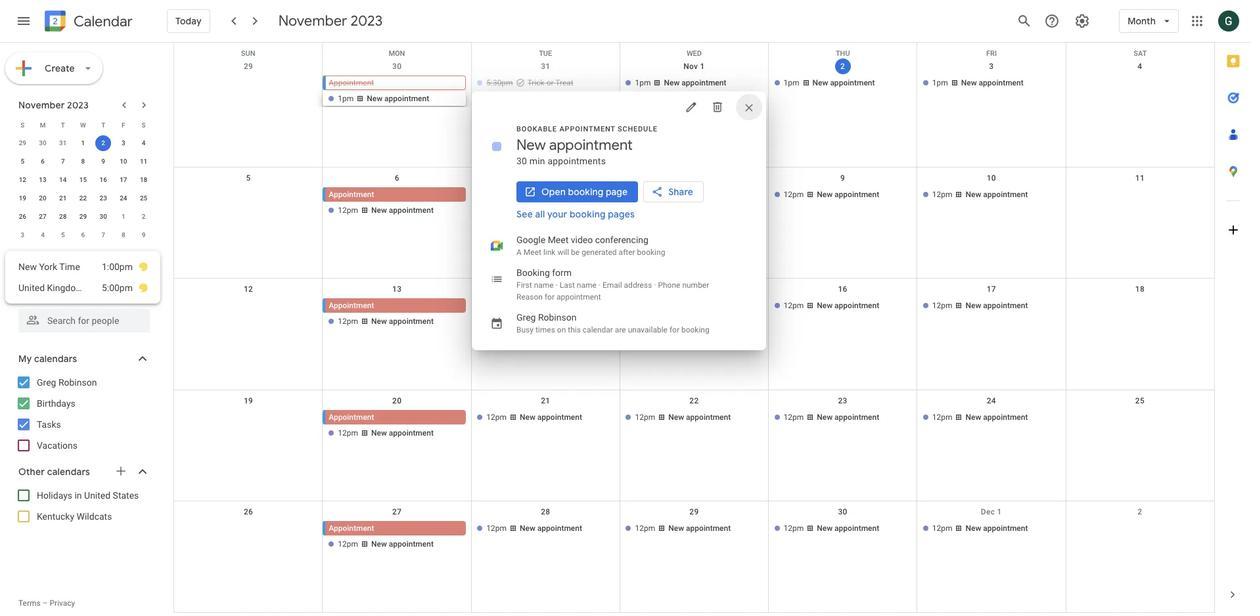 Task type: locate. For each thing, give the bounding box(es) containing it.
–
[[42, 599, 48, 608]]

0 horizontal spatial november
[[18, 99, 65, 111]]

0 vertical spatial 20
[[39, 195, 46, 202]]

15 up 22 element
[[79, 176, 87, 183]]

28 inside november 2023 "grid"
[[59, 213, 67, 220]]

2 vertical spatial 9
[[142, 231, 146, 239]]

greg
[[517, 312, 536, 323], [37, 377, 56, 388]]

5 appointment from the top
[[329, 524, 374, 533]]

1 vertical spatial new appointment button
[[471, 298, 615, 313]]

0 vertical spatial 22
[[79, 195, 87, 202]]

31 inside november 2023 "grid"
[[59, 139, 67, 147]]

reason
[[517, 292, 543, 302]]

greg robinson
[[37, 377, 97, 388]]

this
[[568, 325, 581, 334]]

0 horizontal spatial 15
[[79, 176, 87, 183]]

1 vertical spatial 20
[[392, 396, 402, 405]]

· left email
[[599, 281, 601, 290]]

1 vertical spatial time
[[86, 283, 107, 293]]

11 element
[[136, 154, 152, 170]]

0 horizontal spatial 23
[[100, 195, 107, 202]]

greg for greg robinson
[[37, 377, 56, 388]]

0 horizontal spatial name
[[534, 281, 554, 290]]

1 horizontal spatial 4
[[142, 139, 146, 147]]

united right in
[[84, 490, 111, 501]]

bookable appointment schedule
[[517, 125, 658, 133]]

for right unavailable
[[670, 325, 679, 334]]

0 horizontal spatial 13
[[39, 176, 46, 183]]

2023
[[351, 12, 383, 30], [67, 99, 89, 111]]

my calendars button
[[3, 348, 163, 369]]

appointment for 13
[[329, 301, 374, 310]]

Search for people text field
[[26, 309, 142, 333]]

1 vertical spatial 10
[[987, 173, 996, 182]]

on
[[557, 325, 566, 334]]

0 horizontal spatial united
[[18, 283, 45, 293]]

17
[[120, 176, 127, 183], [987, 285, 996, 294]]

t
[[61, 121, 65, 128], [101, 121, 105, 128]]

greg up busy
[[517, 312, 536, 323]]

1 horizontal spatial 22
[[690, 396, 699, 405]]

18 element
[[136, 172, 152, 188]]

5 inside grid
[[246, 173, 251, 182]]

1 horizontal spatial 27
[[392, 508, 402, 517]]

s up october 29 element
[[21, 121, 25, 128]]

1 vertical spatial calendars
[[47, 466, 90, 478]]

grid
[[173, 43, 1214, 613]]

new appointment button up times
[[471, 298, 615, 313]]

3 down f
[[122, 139, 125, 147]]

1 vertical spatial 24
[[987, 396, 996, 405]]

list containing new york time
[[5, 251, 160, 304]]

0 vertical spatial 24
[[120, 195, 127, 202]]

time down 1:00pm
[[86, 283, 107, 293]]

27 for 1
[[39, 213, 46, 220]]

1 horizontal spatial 3
[[122, 139, 125, 147]]

0 horizontal spatial 7
[[61, 158, 65, 165]]

22
[[79, 195, 87, 202], [690, 396, 699, 405]]

0 horizontal spatial 31
[[59, 139, 67, 147]]

1 horizontal spatial 2023
[[351, 12, 383, 30]]

1 vertical spatial greg
[[37, 377, 56, 388]]

0 horizontal spatial 4
[[41, 231, 45, 239]]

2
[[841, 62, 845, 71], [101, 139, 105, 147], [142, 213, 146, 220], [1138, 508, 1142, 517]]

list item up search for people text box
[[18, 277, 149, 298]]

0 horizontal spatial 12
[[19, 176, 26, 183]]

tab list
[[1215, 43, 1251, 576]]

1 list item from the top
[[18, 256, 149, 277]]

united inside other calendars list
[[84, 490, 111, 501]]

robinson inside my calendars list
[[58, 377, 97, 388]]

december 7 element
[[95, 227, 111, 243]]

1 vertical spatial 25
[[1135, 396, 1145, 405]]

0 horizontal spatial 5
[[21, 158, 24, 165]]

· left last at left top
[[556, 281, 558, 290]]

kingdom
[[47, 283, 84, 293]]

1 horizontal spatial 23
[[838, 396, 848, 405]]

1 horizontal spatial greg
[[517, 312, 536, 323]]

booking form first name · last name · email address · phone number reason for appointment
[[517, 267, 709, 302]]

robinson down my calendars dropdown button
[[58, 377, 97, 388]]

1 horizontal spatial 28
[[541, 508, 550, 517]]

2 name from the left
[[577, 281, 597, 290]]

0 vertical spatial for
[[545, 292, 555, 302]]

1 vertical spatial 16
[[838, 285, 848, 294]]

booking down open booking page on the top of the page
[[570, 208, 606, 220]]

14 element
[[55, 172, 71, 188]]

2 vertical spatial 6
[[81, 231, 85, 239]]

0 horizontal spatial 10
[[120, 158, 127, 165]]

october 29 element
[[15, 135, 30, 151]]

0 vertical spatial 9
[[101, 158, 105, 165]]

list
[[5, 251, 160, 304]]

1 vertical spatial 22
[[690, 396, 699, 405]]

greg inside my calendars list
[[37, 377, 56, 388]]

new appointment button up all
[[471, 187, 615, 201]]

5:00pm
[[102, 283, 133, 293]]

5 for november 2023
[[21, 158, 24, 165]]

calendars for my calendars
[[34, 353, 77, 365]]

0 horizontal spatial 9
[[101, 158, 105, 165]]

1 vertical spatial 7
[[543, 173, 548, 182]]

0 vertical spatial calendars
[[34, 353, 77, 365]]

0 horizontal spatial 11
[[140, 158, 147, 165]]

31 down the tue
[[541, 62, 550, 71]]

1 horizontal spatial 13
[[392, 285, 402, 294]]

row
[[174, 43, 1214, 58], [174, 56, 1214, 167], [12, 116, 154, 134], [12, 134, 154, 152], [12, 152, 154, 171], [174, 167, 1214, 279], [12, 171, 154, 189], [12, 189, 154, 208], [12, 208, 154, 226], [12, 226, 154, 244], [174, 279, 1214, 390], [174, 390, 1214, 502], [174, 502, 1214, 613]]

0 horizontal spatial 18
[[140, 176, 147, 183]]

0 vertical spatial greg
[[517, 312, 536, 323]]

2 horizontal spatial 5
[[246, 173, 251, 182]]

0 vertical spatial 8
[[81, 158, 85, 165]]

new appointment button for 7
[[471, 187, 615, 201]]

meet up will
[[548, 235, 569, 245]]

booking right after
[[637, 248, 665, 257]]

calendars inside dropdown button
[[34, 353, 77, 365]]

24 inside 24 element
[[120, 195, 127, 202]]

appointment button for 27
[[325, 521, 466, 536]]

4 down "sat"
[[1138, 62, 1142, 71]]

1 right dec
[[997, 508, 1002, 517]]

26 for dec 1
[[244, 508, 253, 517]]

1 vertical spatial 17
[[987, 285, 996, 294]]

greg up birthdays at the left bottom
[[37, 377, 56, 388]]

robinson
[[538, 312, 577, 323], [58, 377, 97, 388]]

appointment
[[329, 78, 374, 87], [329, 190, 374, 199], [329, 301, 374, 310], [329, 413, 374, 422], [329, 524, 374, 533]]

1 horizontal spatial 11
[[1135, 173, 1145, 182]]

sun
[[241, 49, 255, 58]]

1 horizontal spatial ·
[[599, 281, 601, 290]]

3 appointment button from the top
[[325, 298, 466, 313]]

11 for sun
[[1135, 173, 1145, 182]]

t up october 31 element
[[61, 121, 65, 128]]

appointment button
[[325, 76, 466, 90], [325, 187, 466, 201], [325, 298, 466, 313], [325, 410, 466, 424], [325, 521, 466, 536]]

calendars
[[34, 353, 77, 365], [47, 466, 90, 478]]

f
[[122, 121, 125, 128]]

7 down the 30 element
[[101, 231, 105, 239]]

7 down october 31 element
[[61, 158, 65, 165]]

8 up share
[[692, 173, 697, 182]]

calendars up in
[[47, 466, 90, 478]]

0 horizontal spatial 24
[[120, 195, 127, 202]]

google meet video conferencing a meet link will be generated after booking
[[517, 235, 665, 257]]

8 up 15 element
[[81, 158, 85, 165]]

open booking page
[[541, 186, 628, 198]]

27 inside "element"
[[39, 213, 46, 220]]

31 for nov 1
[[541, 62, 550, 71]]

1 vertical spatial 27
[[392, 508, 402, 517]]

meet down google
[[524, 248, 541, 257]]

19 inside "19" "element"
[[19, 195, 26, 202]]

4 down 27 "element" in the top left of the page
[[41, 231, 45, 239]]

1 horizontal spatial time
[[86, 283, 107, 293]]

1 horizontal spatial 12
[[244, 285, 253, 294]]

20 inside grid
[[392, 396, 402, 405]]

0 horizontal spatial 22
[[79, 195, 87, 202]]

robinson for greg robinson busy times on this calendar are unavailable for booking
[[538, 312, 577, 323]]

None search field
[[0, 304, 163, 333]]

1 horizontal spatial t
[[101, 121, 105, 128]]

0 vertical spatial 13
[[39, 176, 46, 183]]

7 up open
[[543, 173, 548, 182]]

3 down the fri at the right of page
[[989, 62, 994, 71]]

0 horizontal spatial greg
[[37, 377, 56, 388]]

1 horizontal spatial november 2023
[[278, 12, 383, 30]]

2 vertical spatial 5
[[61, 231, 65, 239]]

united down york
[[18, 283, 45, 293]]

wed
[[687, 49, 702, 58]]

1 horizontal spatial name
[[577, 281, 597, 290]]

0 horizontal spatial 20
[[39, 195, 46, 202]]

24
[[120, 195, 127, 202], [987, 396, 996, 405]]

name down booking on the top left of the page
[[534, 281, 554, 290]]

2 s from the left
[[142, 121, 146, 128]]

video
[[571, 235, 593, 245]]

0 vertical spatial november 2023
[[278, 12, 383, 30]]

26 inside grid
[[244, 508, 253, 517]]

2 · from the left
[[599, 281, 601, 290]]

time for kingdom
[[86, 283, 107, 293]]

11 inside november 2023 "grid"
[[140, 158, 147, 165]]

s right f
[[142, 121, 146, 128]]

month
[[1128, 15, 1156, 27]]

t up '2' cell
[[101, 121, 105, 128]]

14 up 21 element
[[59, 176, 67, 183]]

5 appointment button from the top
[[325, 521, 466, 536]]

15 right phone at the right of page
[[690, 285, 699, 294]]

3 inside row
[[21, 231, 24, 239]]

meet
[[548, 235, 569, 245], [524, 248, 541, 257]]

0 vertical spatial 2023
[[351, 12, 383, 30]]

november 2023 grid
[[12, 116, 154, 244]]

holidays
[[37, 490, 72, 501]]

1 vertical spatial november
[[18, 99, 65, 111]]

4 appointment button from the top
[[325, 410, 466, 424]]

2 appointment from the top
[[329, 190, 374, 199]]

10
[[120, 158, 127, 165], [987, 173, 996, 182]]

· left phone at the right of page
[[654, 281, 656, 290]]

1 vertical spatial 31
[[59, 139, 67, 147]]

greg inside 'greg robinson busy times on this calendar are unavailable for booking'
[[517, 312, 536, 323]]

time for york
[[59, 262, 80, 272]]

0 vertical spatial new appointment button
[[471, 187, 615, 201]]

20
[[39, 195, 46, 202], [392, 396, 402, 405]]

1 vertical spatial 11
[[1135, 173, 1145, 182]]

0 horizontal spatial ·
[[556, 281, 558, 290]]

privacy link
[[50, 599, 75, 608]]

16 inside row group
[[100, 176, 107, 183]]

booking inside google meet video conferencing a meet link will be generated after booking
[[637, 248, 665, 257]]

greg robinson busy times on this calendar are unavailable for booking
[[517, 312, 710, 334]]

share
[[668, 186, 693, 198]]

29
[[244, 62, 253, 71], [19, 139, 26, 147], [79, 213, 87, 220], [690, 508, 699, 517]]

1 horizontal spatial 8
[[122, 231, 125, 239]]

0 horizontal spatial meet
[[524, 248, 541, 257]]

25 element
[[136, 191, 152, 206]]

1 name from the left
[[534, 281, 554, 290]]

2 horizontal spatial 7
[[543, 173, 548, 182]]

my
[[18, 353, 32, 365]]

tasks
[[37, 419, 61, 430]]

13 element
[[35, 172, 51, 188]]

0 vertical spatial 11
[[140, 158, 147, 165]]

0 vertical spatial 31
[[541, 62, 550, 71]]

1 horizontal spatial 7
[[101, 231, 105, 239]]

16 inside grid
[[838, 285, 848, 294]]

2 horizontal spatial 8
[[692, 173, 697, 182]]

1 vertical spatial 8
[[692, 173, 697, 182]]

1 new appointment button from the top
[[471, 187, 615, 201]]

december 3 element
[[15, 227, 30, 243]]

0 horizontal spatial 21
[[59, 195, 67, 202]]

1 horizontal spatial 6
[[81, 231, 85, 239]]

6 for sun
[[395, 173, 399, 182]]

4 up 11 element
[[142, 139, 146, 147]]

27
[[39, 213, 46, 220], [392, 508, 402, 517]]

0 horizontal spatial 17
[[120, 176, 127, 183]]

26 element
[[15, 209, 30, 225]]

2 list item from the top
[[18, 277, 149, 298]]

8 down december 1 element
[[122, 231, 125, 239]]

13
[[39, 176, 46, 183], [392, 285, 402, 294]]

1 horizontal spatial 9
[[142, 231, 146, 239]]

2 vertical spatial 3
[[21, 231, 24, 239]]

3 appointment from the top
[[329, 301, 374, 310]]

2 horizontal spatial 9
[[841, 173, 845, 182]]

26 inside row group
[[19, 213, 26, 220]]

1 appointment from the top
[[329, 78, 374, 87]]

see
[[517, 208, 533, 220]]

for inside the booking form first name · last name · email address · phone number reason for appointment
[[545, 292, 555, 302]]

25 inside row group
[[140, 195, 147, 202]]

nov 1
[[684, 62, 705, 71]]

list item up united kingdom time 5:00pm on the left top
[[18, 256, 149, 277]]

new appointment
[[664, 78, 726, 87], [813, 78, 875, 87], [961, 78, 1024, 87], [367, 94, 429, 103], [517, 136, 633, 154], [520, 190, 582, 199], [668, 190, 731, 199], [817, 190, 879, 199], [966, 190, 1028, 199], [371, 205, 434, 215], [520, 301, 582, 310], [817, 301, 879, 310], [966, 301, 1028, 310], [371, 317, 434, 326], [520, 413, 582, 422], [668, 413, 731, 422], [817, 413, 879, 422], [966, 413, 1028, 422], [371, 428, 434, 438], [520, 524, 582, 533], [668, 524, 731, 533], [817, 524, 879, 533], [966, 524, 1028, 533], [371, 540, 434, 549]]

1 horizontal spatial 31
[[541, 62, 550, 71]]

appointment for 6
[[329, 190, 374, 199]]

grid containing 29
[[173, 43, 1214, 613]]

december 5 element
[[55, 227, 71, 243]]

4
[[1138, 62, 1142, 71], [142, 139, 146, 147], [41, 231, 45, 239]]

for right reason
[[545, 292, 555, 302]]

states
[[113, 490, 139, 501]]

row group containing 29
[[12, 134, 154, 244]]

3 for nov 1
[[989, 62, 994, 71]]

robinson for greg robinson
[[58, 377, 97, 388]]

time up kingdom
[[59, 262, 80, 272]]

1 horizontal spatial 17
[[987, 285, 996, 294]]

0 vertical spatial 3
[[989, 62, 994, 71]]

1 vertical spatial 9
[[841, 173, 845, 182]]

list item
[[18, 256, 149, 277], [18, 277, 149, 298]]

29 element
[[75, 209, 91, 225]]

2 appointment button from the top
[[325, 187, 466, 201]]

12 element
[[15, 172, 30, 188]]

a
[[517, 248, 522, 257]]

28 for dec 1
[[541, 508, 550, 517]]

dec
[[981, 508, 995, 517]]

birthdays
[[37, 398, 75, 409]]

22 inside grid
[[690, 396, 699, 405]]

1 right "nov"
[[700, 62, 705, 71]]

9
[[101, 158, 105, 165], [841, 173, 845, 182], [142, 231, 146, 239]]

new inside "list item"
[[18, 262, 37, 272]]

4 inside row
[[41, 231, 45, 239]]

17 element
[[116, 172, 131, 188]]

0 vertical spatial 23
[[100, 195, 107, 202]]

6
[[41, 158, 45, 165], [395, 173, 399, 182], [81, 231, 85, 239]]

appointment
[[682, 78, 726, 87], [830, 78, 875, 87], [979, 78, 1024, 87], [384, 94, 429, 103], [560, 125, 615, 133], [549, 136, 633, 154], [537, 190, 582, 199], [686, 190, 731, 199], [835, 190, 879, 199], [983, 190, 1028, 199], [389, 205, 434, 215], [557, 292, 601, 302], [537, 301, 582, 310], [835, 301, 879, 310], [983, 301, 1028, 310], [389, 317, 434, 326], [537, 413, 582, 422], [686, 413, 731, 422], [835, 413, 879, 422], [983, 413, 1028, 422], [389, 428, 434, 438], [537, 524, 582, 533], [686, 524, 731, 533], [835, 524, 879, 533], [983, 524, 1028, 533], [389, 540, 434, 549]]

nov
[[684, 62, 698, 71]]

27 element
[[35, 209, 51, 225]]

united
[[18, 283, 45, 293], [84, 490, 111, 501]]

appointment for 27
[[329, 524, 374, 533]]

terms link
[[18, 599, 41, 608]]

main drawer image
[[16, 13, 32, 29]]

3 down 26 element
[[21, 231, 24, 239]]

name right last at left top
[[577, 281, 597, 290]]

1 horizontal spatial 26
[[244, 508, 253, 517]]

for
[[545, 292, 555, 302], [670, 325, 679, 334]]

22 inside row group
[[79, 195, 87, 202]]

4 appointment from the top
[[329, 413, 374, 422]]

10 inside november 2023 "grid"
[[120, 158, 127, 165]]

1 s from the left
[[21, 121, 25, 128]]

2 vertical spatial 7
[[101, 231, 105, 239]]

calendars up greg robinson
[[34, 353, 77, 365]]

cell
[[174, 76, 323, 107], [323, 76, 471, 107], [174, 187, 323, 219], [323, 187, 471, 219], [1066, 187, 1214, 219], [174, 298, 323, 330], [323, 298, 471, 330], [1066, 298, 1214, 330], [174, 410, 323, 441], [323, 410, 471, 441], [1066, 410, 1214, 441], [174, 521, 323, 553], [323, 521, 471, 553], [1066, 521, 1214, 553]]

31 right october 30 element
[[59, 139, 67, 147]]

share button
[[643, 181, 704, 202]]

8 inside grid
[[692, 173, 697, 182]]

terms – privacy
[[18, 599, 75, 608]]

list item containing new york time
[[18, 256, 149, 277]]

new appointment heading
[[517, 136, 633, 154]]

kentucky wildcats
[[37, 511, 112, 522]]

16
[[100, 176, 107, 183], [838, 285, 848, 294]]

booking down number
[[681, 325, 710, 334]]

14 down booking on the top left of the page
[[541, 285, 550, 294]]

robinson inside 'greg robinson busy times on this calendar are unavailable for booking'
[[538, 312, 577, 323]]

7
[[61, 158, 65, 165], [543, 173, 548, 182], [101, 231, 105, 239]]

28
[[59, 213, 67, 220], [541, 508, 550, 517]]

calendars inside dropdown button
[[47, 466, 90, 478]]

26
[[19, 213, 26, 220], [244, 508, 253, 517]]

december 9 element
[[136, 227, 152, 243]]

booking inside 'greg robinson busy times on this calendar are unavailable for booking'
[[681, 325, 710, 334]]

row group
[[12, 134, 154, 244]]

0 horizontal spatial s
[[21, 121, 25, 128]]

trick
[[527, 78, 545, 87]]

1 vertical spatial 6
[[395, 173, 399, 182]]

0 horizontal spatial 3
[[21, 231, 24, 239]]

november
[[278, 12, 347, 30], [18, 99, 65, 111]]

1 vertical spatial 12
[[244, 285, 253, 294]]

5
[[21, 158, 24, 165], [246, 173, 251, 182], [61, 231, 65, 239]]

27 inside grid
[[392, 508, 402, 517]]

appointment button for 20
[[325, 410, 466, 424]]

26 for 1
[[19, 213, 26, 220]]

robinson up the on
[[538, 312, 577, 323]]

0 vertical spatial 21
[[59, 195, 67, 202]]

2 new appointment button from the top
[[471, 298, 615, 313]]

0 horizontal spatial robinson
[[58, 377, 97, 388]]

1 horizontal spatial 5
[[61, 231, 65, 239]]



Task type: describe. For each thing, give the bounding box(es) containing it.
appointment button for 6
[[325, 187, 466, 201]]

other calendars list
[[3, 485, 163, 527]]

tue
[[539, 49, 552, 58]]

sat
[[1134, 49, 1147, 58]]

month button
[[1119, 5, 1179, 37]]

united kingdom time 5:00pm
[[18, 283, 133, 293]]

10 for november 2023
[[120, 158, 127, 165]]

calendar element
[[42, 8, 133, 37]]

create
[[45, 62, 75, 74]]

6 for november 2023
[[41, 158, 45, 165]]

24 element
[[116, 191, 131, 206]]

appointment button for 13
[[325, 298, 466, 313]]

17 inside "element"
[[120, 176, 127, 183]]

thu
[[836, 49, 850, 58]]

10 element
[[116, 154, 131, 170]]

all
[[535, 208, 545, 220]]

your
[[547, 208, 567, 220]]

23 inside grid
[[838, 396, 848, 405]]

generated
[[582, 248, 617, 257]]

mon
[[389, 49, 405, 58]]

4 for 1
[[142, 139, 146, 147]]

28 for 1
[[59, 213, 67, 220]]

october 31 element
[[55, 135, 71, 151]]

times
[[536, 325, 555, 334]]

31 for 1
[[59, 139, 67, 147]]

1 vertical spatial 14
[[541, 285, 550, 294]]

address
[[624, 281, 652, 290]]

create button
[[5, 53, 102, 84]]

december 8 element
[[116, 227, 131, 243]]

30 min appointments
[[517, 156, 606, 166]]

form
[[552, 267, 572, 278]]

privacy
[[50, 599, 75, 608]]

23 element
[[95, 191, 111, 206]]

december 6 element
[[75, 227, 91, 243]]

1 vertical spatial meet
[[524, 248, 541, 257]]

0 vertical spatial meet
[[548, 235, 569, 245]]

row containing sun
[[174, 43, 1214, 58]]

united inside "list item"
[[18, 283, 45, 293]]

bookable
[[517, 125, 557, 133]]

phone
[[658, 281, 680, 290]]

google
[[517, 235, 546, 245]]

open
[[541, 186, 566, 198]]

7 for november 2023
[[61, 158, 65, 165]]

8 for sun
[[692, 173, 697, 182]]

schedule
[[618, 125, 658, 133]]

9 inside row
[[142, 231, 146, 239]]

8 for november 2023
[[81, 158, 85, 165]]

4 for nov 1
[[1138, 62, 1142, 71]]

number
[[682, 281, 709, 290]]

calendar heading
[[71, 12, 133, 31]]

1 vertical spatial 21
[[541, 396, 550, 405]]

for inside 'greg robinson busy times on this calendar are unavailable for booking'
[[670, 325, 679, 334]]

october 30 element
[[35, 135, 51, 151]]

december 2 element
[[136, 209, 152, 225]]

14 inside november 2023 "grid"
[[59, 176, 67, 183]]

today button
[[167, 5, 210, 37]]

conferencing
[[595, 235, 649, 245]]

pages
[[608, 208, 635, 220]]

page
[[606, 186, 628, 198]]

or
[[547, 78, 554, 87]]

kentucky
[[37, 511, 74, 522]]

see all your booking pages link
[[517, 208, 635, 220]]

appointments
[[548, 156, 606, 166]]

19 element
[[15, 191, 30, 206]]

8 inside 'element'
[[122, 231, 125, 239]]

10 for sun
[[987, 173, 996, 182]]

unavailable
[[628, 325, 668, 334]]

1 horizontal spatial 19
[[244, 396, 253, 405]]

other
[[18, 466, 45, 478]]

1:00pm
[[102, 262, 133, 272]]

list item containing united kingdom time
[[18, 277, 149, 298]]

1 down 24 element
[[122, 213, 125, 220]]

30 for october 30 element
[[39, 139, 46, 147]]

december 1 element
[[116, 209, 131, 225]]

21 element
[[55, 191, 71, 206]]

27 for dec 1
[[392, 508, 402, 517]]

28 element
[[55, 209, 71, 225]]

appointment inside the booking form first name · last name · email address · phone number reason for appointment
[[557, 292, 601, 302]]

new york time
[[18, 262, 80, 272]]

3 for 1
[[122, 139, 125, 147]]

16 element
[[95, 172, 111, 188]]

25 inside grid
[[1135, 396, 1145, 405]]

1 down w
[[81, 139, 85, 147]]

greg for greg robinson busy times on this calendar are unavailable for booking
[[517, 312, 536, 323]]

terms
[[18, 599, 41, 608]]

appointment for 20
[[329, 413, 374, 422]]

7 for sun
[[543, 173, 548, 182]]

2 t from the left
[[101, 121, 105, 128]]

december 4 element
[[35, 227, 51, 243]]

booking
[[517, 267, 550, 278]]

20 element
[[35, 191, 51, 206]]

1 · from the left
[[556, 281, 558, 290]]

add other calendars image
[[114, 465, 127, 478]]

in
[[75, 490, 82, 501]]

22 element
[[75, 191, 91, 206]]

calendar
[[74, 12, 133, 31]]

0 vertical spatial november
[[278, 12, 347, 30]]

wildcats
[[77, 511, 112, 522]]

holidays in united states
[[37, 490, 139, 501]]

5 inside row
[[61, 231, 65, 239]]

row containing 3
[[12, 226, 154, 244]]

other calendars
[[18, 466, 90, 478]]

my calendars
[[18, 353, 77, 365]]

after
[[619, 248, 635, 257]]

row containing s
[[12, 116, 154, 134]]

30 for 30 min appointments
[[517, 156, 527, 166]]

1 t from the left
[[61, 121, 65, 128]]

email
[[603, 281, 622, 290]]

vacations
[[37, 440, 78, 451]]

2 cell
[[93, 134, 113, 152]]

9 for sun
[[841, 173, 845, 182]]

15 inside november 2023 "grid"
[[79, 176, 87, 183]]

fri
[[986, 49, 997, 58]]

30 element
[[95, 209, 111, 225]]

york
[[39, 262, 57, 272]]

5 for sun
[[246, 173, 251, 182]]

busy
[[517, 325, 534, 334]]

2, today element
[[95, 135, 111, 151]]

0 horizontal spatial 2023
[[67, 99, 89, 111]]

trick or treat
[[527, 78, 574, 87]]

see all your booking pages
[[517, 208, 635, 220]]

w
[[80, 121, 86, 128]]

18 inside november 2023 "grid"
[[140, 176, 147, 183]]

min
[[530, 156, 545, 166]]

30 for the 30 element
[[100, 213, 107, 220]]

1 appointment button from the top
[[325, 76, 466, 90]]

3 · from the left
[[654, 281, 656, 290]]

my calendars list
[[3, 372, 163, 456]]

today
[[175, 15, 202, 27]]

9 for november 2023
[[101, 158, 105, 165]]

calendars for other calendars
[[47, 466, 90, 478]]

5:30pm
[[486, 78, 513, 87]]

last
[[560, 281, 575, 290]]

first
[[517, 281, 532, 290]]

1 vertical spatial 18
[[1135, 285, 1145, 294]]

2 inside cell
[[101, 139, 105, 147]]

12 inside november 2023 "grid"
[[19, 176, 26, 183]]

21 inside november 2023 "grid"
[[59, 195, 67, 202]]

be
[[571, 248, 580, 257]]

1 horizontal spatial 15
[[690, 285, 699, 294]]

link
[[543, 248, 556, 257]]

m
[[40, 121, 46, 128]]

will
[[558, 248, 569, 257]]

booking up see all your booking pages link
[[568, 186, 604, 198]]

11 for november 2023
[[140, 158, 147, 165]]

1 vertical spatial november 2023
[[18, 99, 89, 111]]

dec 1
[[981, 508, 1002, 517]]

23 inside row group
[[100, 195, 107, 202]]

settings menu image
[[1075, 13, 1090, 29]]

treat
[[555, 78, 574, 87]]

calendar
[[583, 325, 613, 334]]

13 inside 13 'element'
[[39, 176, 46, 183]]

other calendars button
[[3, 461, 163, 482]]

15 element
[[75, 172, 91, 188]]

are
[[615, 325, 626, 334]]

delete appointment schedule image
[[711, 101, 724, 114]]

new appointment button for 14
[[471, 298, 615, 313]]

20 inside 'element'
[[39, 195, 46, 202]]



Task type: vqa. For each thing, say whether or not it's contained in the screenshot.


